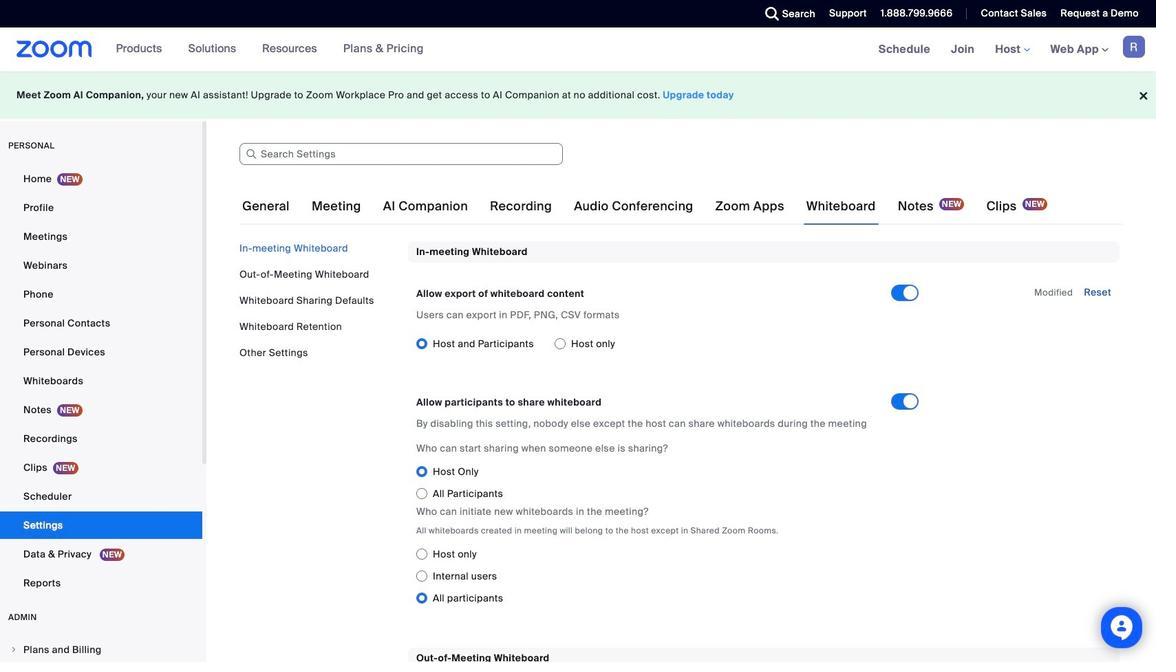 Task type: locate. For each thing, give the bounding box(es) containing it.
3 option group from the top
[[416, 544, 930, 610]]

menu item
[[0, 637, 202, 663]]

option group
[[416, 333, 891, 355], [416, 461, 930, 506], [416, 544, 930, 610]]

2 vertical spatial option group
[[416, 544, 930, 610]]

right image
[[10, 646, 18, 655]]

tabs of my account settings page tab list
[[240, 187, 1051, 226]]

0 vertical spatial option group
[[416, 333, 891, 355]]

1 vertical spatial option group
[[416, 461, 930, 506]]

menu bar
[[240, 242, 398, 360]]

product information navigation
[[106, 28, 434, 72]]

meetings navigation
[[868, 28, 1156, 72]]

Search Settings text field
[[240, 143, 563, 165]]

footer
[[0, 72, 1156, 119]]

banner
[[0, 28, 1156, 72]]



Task type: vqa. For each thing, say whether or not it's contained in the screenshot.
success image
no



Task type: describe. For each thing, give the bounding box(es) containing it.
zoom logo image
[[17, 41, 92, 58]]

1 option group from the top
[[416, 333, 891, 355]]

2 option group from the top
[[416, 461, 930, 506]]

personal menu menu
[[0, 165, 202, 599]]

in-meeting whiteboard element
[[408, 242, 1120, 627]]

profile picture image
[[1123, 36, 1145, 58]]



